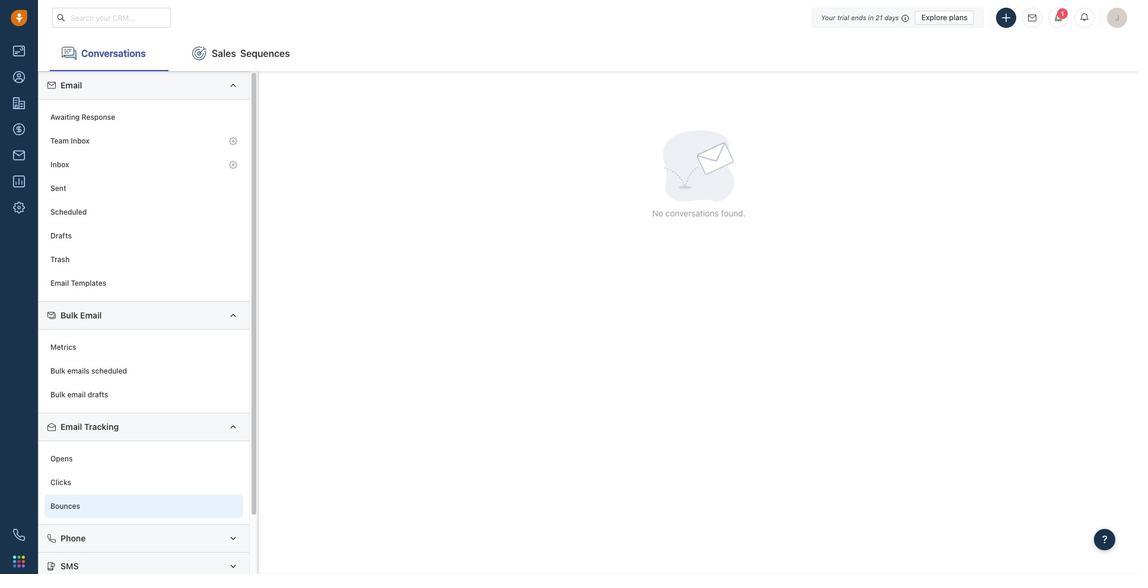 Task type: describe. For each thing, give the bounding box(es) containing it.
freshworks switcher image
[[13, 556, 25, 568]]

email down templates
[[80, 310, 102, 320]]

sms
[[61, 561, 79, 571]]

email for email templates
[[50, 279, 69, 288]]

scheduled link
[[45, 201, 243, 224]]

conversations
[[666, 208, 719, 218]]

explore
[[922, 13, 947, 22]]

bounces link
[[45, 495, 243, 519]]

conversations
[[81, 48, 146, 58]]

phone image
[[13, 529, 25, 541]]

trash link
[[45, 248, 243, 272]]

bulk email
[[61, 310, 102, 320]]

1
[[1061, 10, 1065, 17]]

bulk email drafts link
[[45, 383, 243, 407]]

scheduled
[[91, 367, 127, 376]]

bulk email drafts
[[50, 391, 108, 400]]

found.
[[721, 208, 746, 218]]

sequences
[[240, 48, 290, 58]]

opens link
[[45, 447, 243, 471]]

ends
[[851, 13, 867, 21]]

no conversations found.
[[653, 208, 746, 218]]

team inbox link
[[45, 129, 243, 153]]

days
[[885, 13, 899, 21]]

inbox link
[[45, 153, 243, 177]]

sales sequences link
[[180, 36, 302, 71]]

tab list containing conversations
[[38, 36, 1139, 71]]

conversations link
[[50, 36, 169, 71]]

clicks link
[[45, 471, 243, 495]]

bulk for bulk emails scheduled
[[50, 367, 65, 376]]

explore plans link
[[915, 10, 974, 25]]

team inbox
[[50, 137, 90, 146]]

opens
[[50, 455, 73, 464]]

tracking
[[84, 422, 119, 432]]

Search your CRM... text field
[[52, 8, 171, 28]]

trash
[[50, 255, 70, 264]]

1 link
[[1049, 8, 1069, 28]]

scheduled
[[50, 208, 87, 217]]

trial
[[838, 13, 850, 21]]

email templates link
[[45, 272, 243, 296]]

bulk emails scheduled
[[50, 367, 127, 376]]

email templates
[[50, 279, 106, 288]]

drafts
[[50, 232, 72, 241]]



Task type: locate. For each thing, give the bounding box(es) containing it.
1 vertical spatial bulk
[[50, 367, 65, 376]]

email
[[61, 80, 82, 90], [50, 279, 69, 288], [80, 310, 102, 320], [61, 422, 82, 432]]

1 horizontal spatial inbox
[[71, 137, 90, 146]]

inbox inside "link"
[[50, 160, 69, 169]]

bulk for bulk email
[[61, 310, 78, 320]]

team
[[50, 137, 69, 146]]

bulk left emails
[[50, 367, 65, 376]]

emails
[[67, 367, 90, 376]]

metrics
[[50, 343, 76, 352]]

2 vertical spatial bulk
[[50, 391, 65, 400]]

0 vertical spatial inbox
[[71, 137, 90, 146]]

sales sequences
[[212, 48, 290, 58]]

your trial ends in 21 days
[[821, 13, 899, 21]]

inbox down team
[[50, 160, 69, 169]]

sent
[[50, 184, 66, 193]]

email tracking
[[61, 422, 119, 432]]

clicks
[[50, 479, 71, 487]]

email left tracking
[[61, 422, 82, 432]]

bulk emails scheduled link
[[45, 360, 243, 383]]

response
[[82, 113, 115, 122]]

templates
[[71, 279, 106, 288]]

email for email
[[61, 80, 82, 90]]

1 vertical spatial inbox
[[50, 160, 69, 169]]

bulk up metrics
[[61, 310, 78, 320]]

plans
[[949, 13, 968, 22]]

email down trash
[[50, 279, 69, 288]]

email for email tracking
[[61, 422, 82, 432]]

awaiting response
[[50, 113, 115, 122]]

email up awaiting
[[61, 80, 82, 90]]

inbox
[[71, 137, 90, 146], [50, 160, 69, 169]]

tab list
[[38, 36, 1139, 71]]

phone
[[61, 533, 86, 544]]

sent link
[[45, 177, 243, 201]]

metrics link
[[45, 336, 243, 360]]

bulk left the email
[[50, 391, 65, 400]]

bulk for bulk email drafts
[[50, 391, 65, 400]]

21
[[876, 13, 883, 21]]

inbox right team
[[71, 137, 90, 146]]

0 vertical spatial bulk
[[61, 310, 78, 320]]

0 horizontal spatial inbox
[[50, 160, 69, 169]]

awaiting
[[50, 113, 80, 122]]

sales
[[212, 48, 236, 58]]

your
[[821, 13, 836, 21]]

in
[[868, 13, 874, 21]]

phone element
[[7, 523, 31, 547]]

drafts
[[88, 391, 108, 400]]

drafts link
[[45, 224, 243, 248]]

awaiting response link
[[45, 106, 243, 129]]

bounces
[[50, 502, 80, 511]]

bulk
[[61, 310, 78, 320], [50, 367, 65, 376], [50, 391, 65, 400]]

no
[[653, 208, 663, 218]]

explore plans
[[922, 13, 968, 22]]

email
[[67, 391, 86, 400]]



Task type: vqa. For each thing, say whether or not it's contained in the screenshot.
the bulk inside 'Bulk email drafts' LINK
yes



